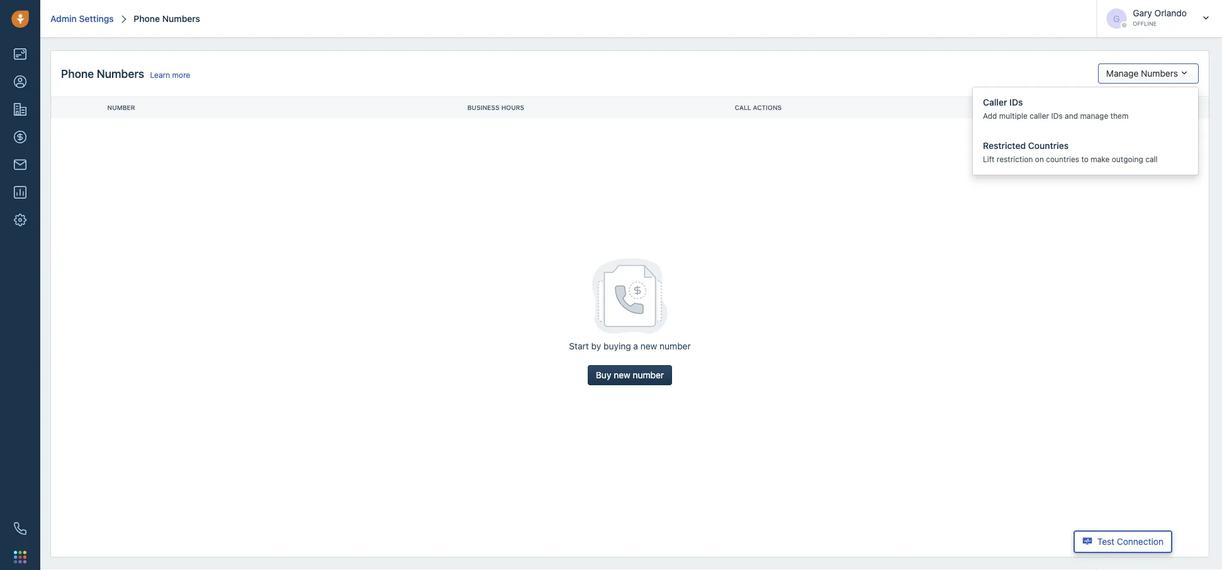 Task type: locate. For each thing, give the bounding box(es) containing it.
number down the a
[[633, 370, 664, 381]]

1 vertical spatial ids
[[1051, 111, 1063, 120]]

0 vertical spatial new
[[641, 341, 657, 352]]

number right the a
[[660, 341, 691, 352]]

phone numbers link
[[131, 13, 200, 24]]

new
[[641, 341, 657, 352], [614, 370, 630, 381]]

numbers up number
[[97, 67, 144, 80]]

numbers
[[162, 13, 200, 24], [97, 67, 144, 80], [1141, 68, 1178, 79]]

ids up multiple
[[1009, 97, 1023, 107]]

0 vertical spatial phone
[[134, 13, 160, 24]]

outgoing
[[1112, 155, 1143, 164]]

number
[[107, 104, 135, 111]]

caller ids add multiple caller ids and manage them
[[983, 97, 1129, 120]]

buy new number button
[[588, 366, 672, 386]]

numbers inside manage numbers button
[[1141, 68, 1178, 79]]

call actions
[[735, 104, 782, 111]]

1 vertical spatial number
[[633, 370, 664, 381]]

manage numbers button
[[1098, 64, 1199, 84]]

buy new number
[[596, 370, 664, 381]]

phone
[[134, 13, 160, 24], [61, 67, 94, 80]]

1 horizontal spatial numbers
[[162, 13, 200, 24]]

business hours
[[467, 104, 524, 111]]

multiple
[[999, 111, 1028, 120]]

start by buying a new number
[[569, 341, 691, 352]]

ids left and
[[1051, 111, 1063, 120]]

new right the buy
[[614, 370, 630, 381]]

1 vertical spatial phone
[[61, 67, 94, 80]]

test connection
[[1097, 537, 1164, 548]]

learn more link
[[150, 71, 190, 79]]

gary orlando offline
[[1133, 8, 1187, 27]]

restricted
[[983, 141, 1026, 151]]

0 horizontal spatial numbers
[[97, 67, 144, 80]]

phone right settings
[[134, 13, 160, 24]]

2 horizontal spatial numbers
[[1141, 68, 1178, 79]]

1 vertical spatial new
[[614, 370, 630, 381]]

admin
[[50, 13, 77, 24]]

1 horizontal spatial new
[[641, 341, 657, 352]]

ids
[[1009, 97, 1023, 107], [1051, 111, 1063, 120]]

make
[[1091, 155, 1110, 164]]

call
[[735, 104, 751, 111]]

admin settings
[[50, 13, 114, 24]]

hours
[[501, 104, 524, 111]]

countries
[[1028, 141, 1069, 151]]

restriction
[[997, 155, 1033, 164]]

phone for phone numbers
[[134, 13, 160, 24]]

0 horizontal spatial new
[[614, 370, 630, 381]]

numbers up more
[[162, 13, 200, 24]]

number inside button
[[633, 370, 664, 381]]

gary
[[1133, 8, 1152, 18]]

phone down admin settings link
[[61, 67, 94, 80]]

manage
[[1106, 68, 1139, 79]]

caller
[[1030, 111, 1049, 120]]

add
[[983, 111, 997, 120]]

0 horizontal spatial phone
[[61, 67, 94, 80]]

numbers for phone numbers
[[162, 13, 200, 24]]

them
[[1110, 111, 1129, 120]]

manage
[[1080, 111, 1108, 120]]

test
[[1097, 537, 1115, 548]]

admin settings link
[[50, 13, 114, 24]]

dropdown_arrow image
[[1178, 64, 1191, 83]]

buying
[[604, 341, 631, 352]]

1 horizontal spatial phone
[[134, 13, 160, 24]]

number
[[660, 341, 691, 352], [633, 370, 664, 381]]

numbers right manage
[[1141, 68, 1178, 79]]

0 horizontal spatial ids
[[1009, 97, 1023, 107]]

new right the a
[[641, 341, 657, 352]]

numbers for manage numbers
[[1141, 68, 1178, 79]]

caller
[[983, 97, 1007, 107]]



Task type: describe. For each thing, give the bounding box(es) containing it.
phone numbers
[[134, 13, 200, 24]]

phone for phone numbers learn more
[[61, 67, 94, 80]]

start by buying a new number image
[[592, 259, 668, 334]]

phone numbers learn more
[[61, 67, 190, 80]]

1 horizontal spatial ids
[[1051, 111, 1063, 120]]

settings
[[79, 13, 114, 24]]

freshworks switcher image
[[14, 551, 26, 564]]

connection
[[1117, 537, 1164, 548]]

phone image
[[14, 523, 26, 536]]

actions
[[753, 104, 782, 111]]

new inside buy new number button
[[614, 370, 630, 381]]

numbers for phone numbers learn more
[[97, 67, 144, 80]]

business
[[467, 104, 499, 111]]

manage numbers
[[1106, 68, 1178, 79]]

countries
[[1046, 155, 1079, 164]]

orlando
[[1155, 8, 1187, 18]]

by
[[591, 341, 601, 352]]

g
[[1113, 13, 1120, 24]]

restricted countries lift restriction on countries to make outgoing call
[[983, 141, 1158, 164]]

more
[[172, 71, 190, 79]]

and
[[1065, 111, 1078, 120]]

call
[[1145, 155, 1158, 164]]

on
[[1035, 155, 1044, 164]]

learn
[[150, 71, 170, 79]]

start
[[569, 341, 589, 352]]

a
[[633, 341, 638, 352]]

buy
[[596, 370, 611, 381]]

to
[[1081, 155, 1089, 164]]

0 vertical spatial number
[[660, 341, 691, 352]]

offline
[[1133, 20, 1157, 27]]

phone element
[[8, 517, 33, 542]]

lift
[[983, 155, 995, 164]]

0 vertical spatial ids
[[1009, 97, 1023, 107]]



Task type: vqa. For each thing, say whether or not it's contained in the screenshot.
Admin Settings
yes



